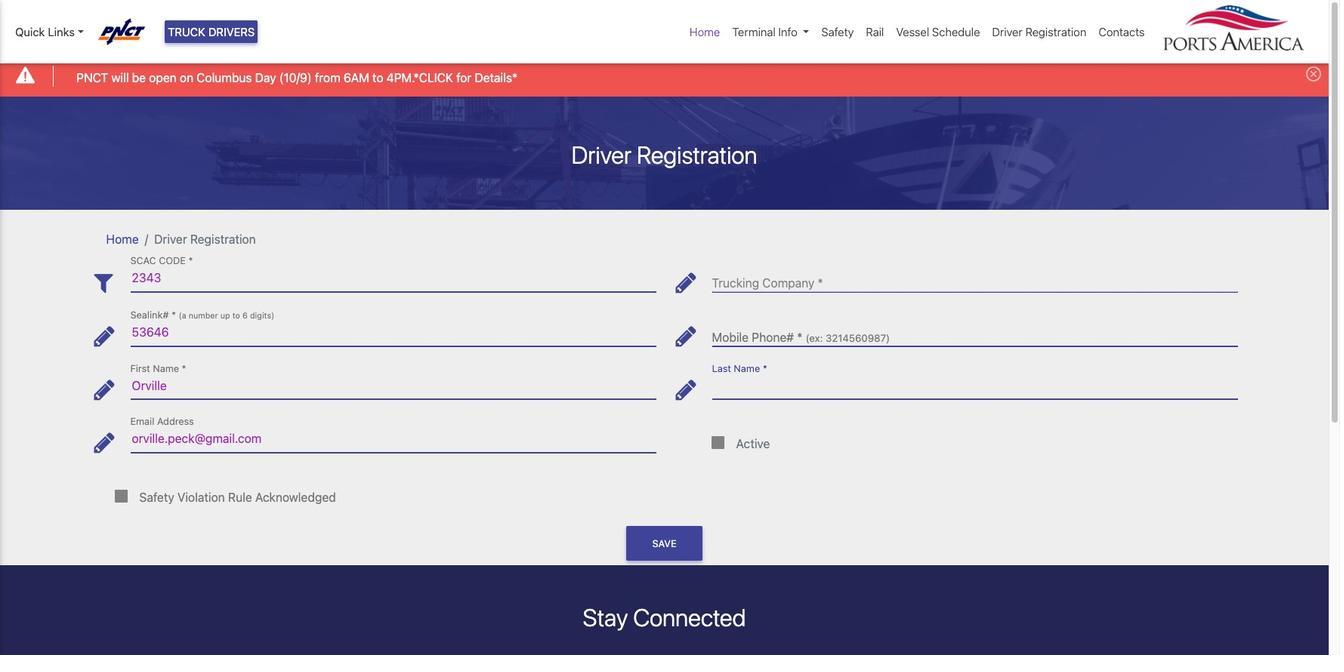 Task type: locate. For each thing, give the bounding box(es) containing it.
1 horizontal spatial name
[[734, 363, 760, 374]]

* right code
[[188, 256, 193, 267]]

for
[[456, 71, 472, 84]]

1 horizontal spatial driver
[[571, 140, 632, 169]]

trucking
[[712, 277, 759, 290]]

stay
[[583, 604, 628, 633]]

2 name from the left
[[734, 363, 760, 374]]

1 vertical spatial registration
[[637, 140, 757, 169]]

* right company
[[818, 277, 823, 290]]

pnct will be open on columbus day (10/9) from 6am to 4pm.*click for details*
[[76, 71, 518, 84]]

acknowledged
[[255, 491, 336, 504]]

name right the first
[[153, 363, 179, 374]]

* down phone#
[[763, 363, 767, 374]]

* for mobile phone# * (ex: 3214560987)
[[797, 331, 803, 344]]

to inside sealink# * (a number up to 6 digits)
[[232, 311, 240, 320]]

driver registration
[[992, 25, 1087, 38], [571, 140, 757, 169], [154, 232, 256, 246]]

2 vertical spatial driver
[[154, 232, 187, 246]]

2 horizontal spatial driver
[[992, 25, 1023, 38]]

mobile phone# * (ex: 3214560987)
[[712, 331, 890, 344]]

sealink#
[[130, 310, 169, 321]]

0 vertical spatial home
[[690, 25, 720, 38]]

1 horizontal spatial to
[[372, 71, 383, 84]]

* left the (ex:
[[797, 331, 803, 344]]

company
[[762, 277, 815, 290]]

1 horizontal spatial home link
[[684, 17, 726, 46]]

scac code *
[[130, 256, 193, 267]]

0 vertical spatial to
[[372, 71, 383, 84]]

to left 6 at top left
[[232, 311, 240, 320]]

safety left rail at the top right
[[821, 25, 854, 38]]

trucking company *
[[712, 277, 823, 290]]

driver
[[992, 25, 1023, 38], [571, 140, 632, 169], [154, 232, 187, 246]]

safety left violation at the left bottom of the page
[[139, 491, 174, 504]]

0 horizontal spatial to
[[232, 311, 240, 320]]

1 vertical spatial driver
[[571, 140, 632, 169]]

safety
[[821, 25, 854, 38], [139, 491, 174, 504]]

quick links
[[15, 25, 75, 38]]

0 horizontal spatial safety
[[139, 491, 174, 504]]

0 vertical spatial home link
[[684, 17, 726, 46]]

None text field
[[130, 319, 656, 347]]

first
[[130, 363, 150, 374]]

6
[[242, 311, 248, 320]]

SCAC CODE * search field
[[130, 265, 656, 292]]

home link
[[684, 17, 726, 46], [106, 232, 139, 246]]

Email Address text field
[[130, 426, 656, 453]]

to right 6am
[[372, 71, 383, 84]]

0 vertical spatial driver
[[992, 25, 1023, 38]]

registration
[[1026, 25, 1087, 38], [637, 140, 757, 169], [190, 232, 256, 246]]

0 horizontal spatial driver
[[154, 232, 187, 246]]

to
[[372, 71, 383, 84], [232, 311, 240, 320]]

digits)
[[250, 311, 274, 320]]

quick links link
[[15, 23, 84, 40]]

links
[[48, 25, 75, 38]]

Last Name * text field
[[712, 372, 1238, 400]]

home
[[690, 25, 720, 38], [106, 232, 139, 246]]

0 vertical spatial registration
[[1026, 25, 1087, 38]]

1 vertical spatial driver registration
[[571, 140, 757, 169]]

rail
[[866, 25, 884, 38]]

email
[[130, 416, 154, 428]]

schedule
[[932, 25, 980, 38]]

name right last
[[734, 363, 760, 374]]

first name *
[[130, 363, 186, 374]]

home left terminal
[[690, 25, 720, 38]]

* for last name *
[[763, 363, 767, 374]]

0 horizontal spatial name
[[153, 363, 179, 374]]

terminal
[[732, 25, 776, 38]]

6am
[[344, 71, 369, 84]]

1 vertical spatial safety
[[139, 491, 174, 504]]

None text field
[[712, 319, 1238, 347]]

rail link
[[860, 17, 890, 46]]

close image
[[1306, 67, 1321, 82]]

1 name from the left
[[153, 363, 179, 374]]

name
[[153, 363, 179, 374], [734, 363, 760, 374]]

safety for safety
[[821, 25, 854, 38]]

1 horizontal spatial home
[[690, 25, 720, 38]]

rule
[[228, 491, 252, 504]]

home link up scac
[[106, 232, 139, 246]]

1 vertical spatial home
[[106, 232, 139, 246]]

1 horizontal spatial safety
[[821, 25, 854, 38]]

1 vertical spatial home link
[[106, 232, 139, 246]]

0 vertical spatial driver registration
[[992, 25, 1087, 38]]

*
[[188, 256, 193, 267], [818, 277, 823, 290], [171, 310, 176, 321], [797, 331, 803, 344], [182, 363, 186, 374], [763, 363, 767, 374]]

2 vertical spatial driver registration
[[154, 232, 256, 246]]

0 vertical spatial safety
[[821, 25, 854, 38]]

active
[[736, 438, 770, 451]]

0 horizontal spatial driver registration
[[154, 232, 256, 246]]

last
[[712, 363, 731, 374]]

vessel
[[896, 25, 929, 38]]

home up scac
[[106, 232, 139, 246]]

1 vertical spatial to
[[232, 311, 240, 320]]

info
[[778, 25, 798, 38]]

(a
[[179, 311, 186, 320]]

2 vertical spatial registration
[[190, 232, 256, 246]]

* for scac code *
[[188, 256, 193, 267]]

* right the first
[[182, 363, 186, 374]]

truck
[[168, 25, 205, 38]]

safety for safety violation rule acknowledged
[[139, 491, 174, 504]]

from
[[315, 71, 340, 84]]

details*
[[475, 71, 518, 84]]

up
[[220, 311, 230, 320]]

home link left terminal
[[684, 17, 726, 46]]



Task type: vqa. For each thing, say whether or not it's contained in the screenshot.
10/6/2023 06:00
no



Task type: describe. For each thing, give the bounding box(es) containing it.
day
[[255, 71, 276, 84]]

0 horizontal spatial home
[[106, 232, 139, 246]]

2 horizontal spatial registration
[[1026, 25, 1087, 38]]

terminal info
[[732, 25, 798, 38]]

last name *
[[712, 363, 767, 374]]

Trucking Company * text field
[[712, 265, 1238, 292]]

0 horizontal spatial registration
[[190, 232, 256, 246]]

save
[[652, 538, 676, 550]]

pnct will be open on columbus day (10/9) from 6am to 4pm.*click for details* alert
[[0, 56, 1329, 96]]

save button
[[627, 527, 702, 562]]

sealink# * (a number up to 6 digits)
[[130, 310, 274, 321]]

safety link
[[815, 17, 860, 46]]

1 horizontal spatial driver registration
[[571, 140, 757, 169]]

truck drivers
[[168, 25, 255, 38]]

4pm.*click
[[387, 71, 453, 84]]

0 horizontal spatial home link
[[106, 232, 139, 246]]

mobile
[[712, 331, 749, 344]]

violation
[[177, 491, 225, 504]]

* for first name *
[[182, 363, 186, 374]]

truck drivers link
[[165, 20, 258, 43]]

code
[[159, 256, 186, 267]]

safety violation rule acknowledged
[[139, 491, 336, 504]]

* left (a
[[171, 310, 176, 321]]

open
[[149, 71, 177, 84]]

contacts
[[1099, 25, 1145, 38]]

connected
[[633, 604, 746, 633]]

pnct will be open on columbus day (10/9) from 6am to 4pm.*click for details* link
[[76, 68, 518, 87]]

drivers
[[208, 25, 255, 38]]

(ex:
[[806, 332, 823, 344]]

scac
[[130, 256, 156, 267]]

First Name * text field
[[130, 372, 656, 400]]

address
[[157, 416, 194, 428]]

stay connected
[[583, 604, 746, 633]]

quick
[[15, 25, 45, 38]]

name for last
[[734, 363, 760, 374]]

terminal info link
[[726, 17, 815, 46]]

be
[[132, 71, 146, 84]]

contacts link
[[1093, 17, 1151, 46]]

* for trucking company *
[[818, 277, 823, 290]]

1 horizontal spatial registration
[[637, 140, 757, 169]]

email address
[[130, 416, 194, 428]]

on
[[180, 71, 193, 84]]

driver registration link
[[986, 17, 1093, 46]]

phone#
[[752, 331, 794, 344]]

3214560987)
[[826, 332, 890, 344]]

vessel schedule
[[896, 25, 980, 38]]

to inside alert
[[372, 71, 383, 84]]

will
[[111, 71, 129, 84]]

name for first
[[153, 363, 179, 374]]

vessel schedule link
[[890, 17, 986, 46]]

number
[[189, 311, 218, 320]]

columbus
[[197, 71, 252, 84]]

(10/9)
[[279, 71, 312, 84]]

2 horizontal spatial driver registration
[[992, 25, 1087, 38]]

pnct
[[76, 71, 108, 84]]



